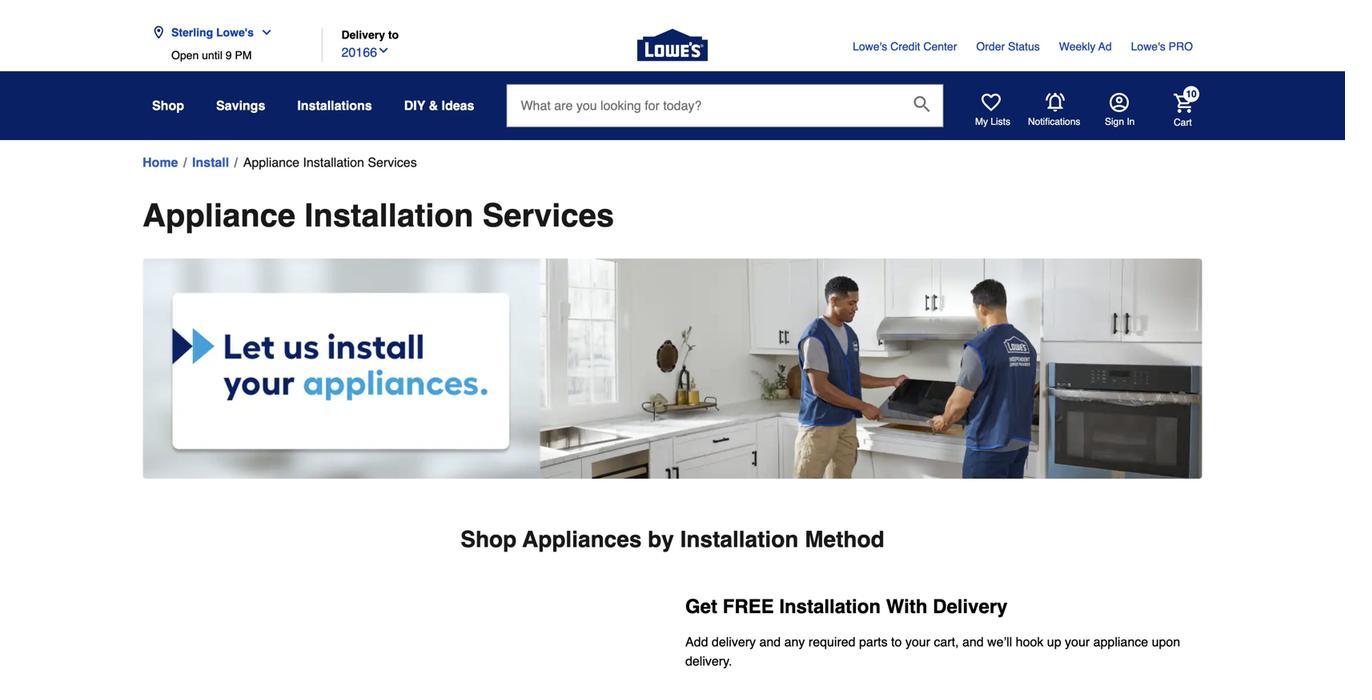 Task type: vqa. For each thing, say whether or not it's contained in the screenshot.
Shop Appliances by Installation Method's shop
yes



Task type: describe. For each thing, give the bounding box(es) containing it.
add
[[686, 635, 709, 649]]

pro
[[1169, 40, 1194, 53]]

installations button
[[297, 91, 372, 120]]

lowe's home improvement lists image
[[982, 93, 1001, 112]]

installation up free at the right bottom of page
[[681, 527, 799, 553]]

chevron down image inside 'sterling lowe's' button
[[254, 26, 273, 39]]

until
[[202, 49, 223, 62]]

2 and from the left
[[963, 635, 984, 649]]

weekly
[[1060, 40, 1096, 53]]

hook
[[1016, 635, 1044, 649]]

required
[[809, 635, 856, 649]]

my lists
[[976, 116, 1011, 127]]

0 vertical spatial to
[[388, 28, 399, 41]]

1 your from the left
[[906, 635, 931, 649]]

chevron down image inside 20166 button
[[377, 44, 390, 57]]

installation down "appliance installation services" link
[[305, 197, 474, 234]]

we'll
[[988, 635, 1013, 649]]

status
[[1009, 40, 1040, 53]]

diy
[[404, 98, 426, 113]]

lowe's for lowe's pro
[[1132, 40, 1166, 53]]

ad
[[1099, 40, 1112, 53]]

add delivery and any required parts to your cart, and we'll hook up your appliance upon delivery.
[[686, 635, 1181, 669]]

free
[[723, 596, 774, 618]]

Search Query text field
[[507, 85, 902, 127]]

0 vertical spatial appliance
[[243, 155, 300, 170]]

savings
[[216, 98, 265, 113]]

1 vertical spatial appliance
[[143, 197, 296, 234]]

my lists link
[[976, 93, 1011, 128]]

lowe's home improvement cart image
[[1174, 94, 1194, 113]]

home
[[143, 155, 178, 170]]

lowe's inside button
[[216, 26, 254, 39]]

sign in
[[1105, 116, 1135, 127]]

sterling lowe's button
[[152, 16, 279, 49]]

shop for shop appliances by installation method
[[461, 527, 517, 553]]

installation up required
[[780, 596, 881, 618]]

to inside add delivery and any required parts to your cart, and we'll hook up your appliance upon delivery.
[[892, 635, 902, 649]]

20166 button
[[342, 41, 390, 62]]

0 vertical spatial appliance installation services
[[243, 155, 417, 170]]

order status
[[977, 40, 1040, 53]]

in
[[1127, 116, 1135, 127]]

up
[[1048, 635, 1062, 649]]

delivery to
[[342, 28, 399, 41]]

appliances
[[523, 527, 642, 553]]

2 your from the left
[[1065, 635, 1090, 649]]



Task type: locate. For each thing, give the bounding box(es) containing it.
location image
[[152, 26, 165, 39]]

0 horizontal spatial lowe's
[[216, 26, 254, 39]]

credit
[[891, 40, 921, 53]]

1 vertical spatial shop
[[461, 527, 517, 553]]

weekly ad link
[[1060, 38, 1112, 54]]

method
[[805, 527, 885, 553]]

notifications
[[1029, 116, 1081, 127]]

diy & ideas
[[404, 98, 475, 113]]

lowe's credit center
[[853, 40, 958, 53]]

1 vertical spatial services
[[483, 197, 615, 234]]

1 horizontal spatial lowe's
[[853, 40, 888, 53]]

get free installation with delivery
[[686, 596, 1008, 618]]

lowe's for lowe's credit center
[[853, 40, 888, 53]]

lowe's pro link
[[1132, 38, 1194, 54]]

delivery
[[342, 28, 385, 41], [933, 596, 1008, 618]]

0 horizontal spatial and
[[760, 635, 781, 649]]

cart,
[[934, 635, 959, 649]]

1 horizontal spatial chevron down image
[[377, 44, 390, 57]]

order status link
[[977, 38, 1040, 54]]

1 and from the left
[[760, 635, 781, 649]]

open until 9 pm
[[171, 49, 252, 62]]

shop button
[[152, 91, 184, 120]]

0 horizontal spatial delivery
[[342, 28, 385, 41]]

order
[[977, 40, 1005, 53]]

by
[[648, 527, 674, 553]]

1 horizontal spatial and
[[963, 635, 984, 649]]

your
[[906, 635, 931, 649], [1065, 635, 1090, 649]]

lowe's left pro
[[1132, 40, 1166, 53]]

lowe's left credit
[[853, 40, 888, 53]]

0 vertical spatial chevron down image
[[254, 26, 273, 39]]

1 vertical spatial to
[[892, 635, 902, 649]]

1 vertical spatial appliance installation services
[[143, 197, 615, 234]]

0 vertical spatial services
[[368, 155, 417, 170]]

sign
[[1105, 116, 1125, 127]]

shop appliances by installation method
[[461, 527, 885, 553]]

to up 20166 button
[[388, 28, 399, 41]]

weekly ad
[[1060, 40, 1112, 53]]

your left cart, in the bottom of the page
[[906, 635, 931, 649]]

center
[[924, 40, 958, 53]]

let us install your appliances. image
[[143, 259, 1203, 479]]

installation
[[303, 155, 364, 170], [305, 197, 474, 234], [681, 527, 799, 553], [780, 596, 881, 618]]

0 horizontal spatial your
[[906, 635, 931, 649]]

parts
[[860, 635, 888, 649]]

diy & ideas button
[[404, 91, 475, 120]]

pm
[[235, 49, 252, 62]]

delivery up 20166 button
[[342, 28, 385, 41]]

1 horizontal spatial services
[[483, 197, 615, 234]]

install link
[[192, 153, 229, 172]]

lowe's up 9
[[216, 26, 254, 39]]

cart
[[1174, 117, 1193, 128]]

and
[[760, 635, 781, 649], [963, 635, 984, 649]]

lowe's home improvement account image
[[1110, 93, 1130, 112]]

upon
[[1152, 635, 1181, 649]]

&
[[429, 98, 438, 113]]

1 vertical spatial delivery
[[933, 596, 1008, 618]]

0 horizontal spatial services
[[368, 155, 417, 170]]

2 horizontal spatial lowe's
[[1132, 40, 1166, 53]]

1 vertical spatial chevron down image
[[377, 44, 390, 57]]

0 horizontal spatial to
[[388, 28, 399, 41]]

0 vertical spatial shop
[[152, 98, 184, 113]]

to
[[388, 28, 399, 41], [892, 635, 902, 649]]

services
[[368, 155, 417, 170], [483, 197, 615, 234]]

appliance down install link at the top left of the page
[[143, 197, 296, 234]]

appliance installation services down installations "button"
[[243, 155, 417, 170]]

my
[[976, 116, 989, 127]]

install
[[192, 155, 229, 170]]

delivery
[[712, 635, 756, 649]]

0 horizontal spatial shop
[[152, 98, 184, 113]]

1 horizontal spatial to
[[892, 635, 902, 649]]

lowe's pro
[[1132, 40, 1194, 53]]

appliance
[[1094, 635, 1149, 649]]

10
[[1187, 88, 1197, 100]]

installation down installations "button"
[[303, 155, 364, 170]]

1 horizontal spatial delivery
[[933, 596, 1008, 618]]

9
[[226, 49, 232, 62]]

0 horizontal spatial chevron down image
[[254, 26, 273, 39]]

ideas
[[442, 98, 475, 113]]

20166
[[342, 45, 377, 60]]

get
[[686, 596, 718, 618]]

and right cart, in the bottom of the page
[[963, 635, 984, 649]]

to right parts
[[892, 635, 902, 649]]

lowe's home improvement notification center image
[[1046, 93, 1065, 112]]

home link
[[143, 153, 178, 172]]

savings button
[[216, 91, 265, 120]]

shop for shop
[[152, 98, 184, 113]]

lowe's credit center link
[[853, 38, 958, 54]]

chevron down image
[[254, 26, 273, 39], [377, 44, 390, 57]]

appliance installation services down "appliance installation services" link
[[143, 197, 615, 234]]

delivery up cart, in the bottom of the page
[[933, 596, 1008, 618]]

installations
[[297, 98, 372, 113]]

appliance
[[243, 155, 300, 170], [143, 197, 296, 234]]

appliance right install
[[243, 155, 300, 170]]

shop
[[152, 98, 184, 113], [461, 527, 517, 553]]

any
[[785, 635, 805, 649]]

lists
[[991, 116, 1011, 127]]

open
[[171, 49, 199, 62]]

with
[[887, 596, 928, 618]]

appliance installation services link
[[243, 153, 417, 172]]

sterling lowe's
[[171, 26, 254, 39]]

0 vertical spatial delivery
[[342, 28, 385, 41]]

sign in button
[[1105, 93, 1135, 128]]

lowe's home improvement logo image
[[638, 10, 708, 81]]

sterling
[[171, 26, 213, 39]]

lowe's
[[216, 26, 254, 39], [853, 40, 888, 53], [1132, 40, 1166, 53]]

appliance installation services
[[243, 155, 417, 170], [143, 197, 615, 234]]

delivery.
[[686, 654, 732, 669]]

1 horizontal spatial shop
[[461, 527, 517, 553]]

and left the any
[[760, 635, 781, 649]]

search image
[[914, 96, 930, 112]]

None search field
[[507, 84, 944, 142]]

your right up on the bottom right
[[1065, 635, 1090, 649]]

1 horizontal spatial your
[[1065, 635, 1090, 649]]



